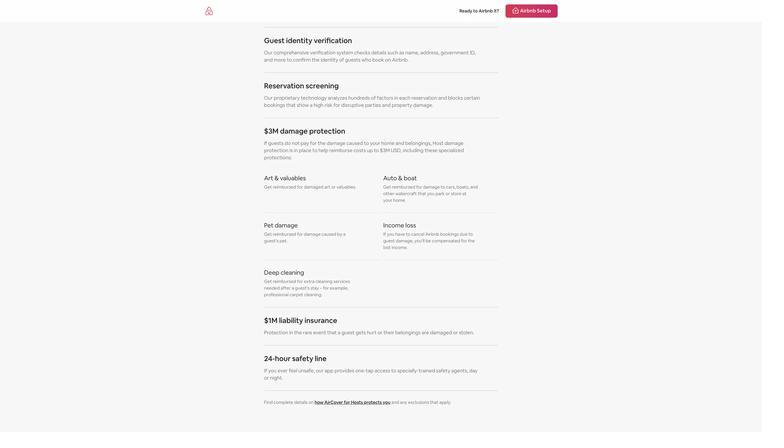 Task type: vqa. For each thing, say whether or not it's contained in the screenshot.
the USD,
yes



Task type: describe. For each thing, give the bounding box(es) containing it.
at
[[463, 191, 467, 196]]

liability
[[279, 316, 303, 325]]

24-hour safety line
[[264, 354, 327, 363]]

specially-
[[398, 367, 419, 374]]

that right event
[[328, 329, 337, 336]]

and left blocks in the top right of the page
[[439, 95, 447, 101]]

it?
[[494, 8, 500, 14]]

damaged inside art & valuables get reimbursed for damaged art or valuables.
[[304, 184, 324, 190]]

address,
[[421, 49, 440, 56]]

due
[[460, 231, 468, 237]]

comprehensive
[[274, 49, 309, 56]]

a inside deep cleaning get reimbursed for extra cleaning services needed after a guest's stay – for example, professional carpet cleaning.
[[292, 285, 294, 291]]

damage inside the auto & boat get reimbursed for damage to cars, boats, and other watercraft that you park or store at your home.
[[424, 184, 440, 190]]

day
[[470, 367, 478, 374]]

our proprietary technology analyzes hundreds of factors in each reservation and blocks certain bookings that show a high risk for disruptive parties and property damage.
[[264, 95, 480, 108]]

book
[[373, 56, 384, 63]]

be
[[426, 238, 431, 244]]

setup
[[538, 7, 552, 14]]

access
[[375, 367, 391, 374]]

income
[[384, 221, 404, 229]]

get for art & valuables
[[264, 184, 272, 190]]

guest
[[264, 36, 285, 45]]

airbnb setup
[[521, 7, 552, 14]]

cars,
[[447, 184, 456, 190]]

& boat
[[399, 174, 417, 182]]

guests inside our comprehensive verification system checks details such as name, address, government id, and more to confirm the identity of guests who book on airbnb.
[[345, 56, 361, 63]]

damage up specialized
[[445, 140, 464, 146]]

or inside the auto & boat get reimbursed for damage to cars, boats, and other watercraft that you park or store at your home.
[[446, 191, 450, 196]]

to up damage,
[[406, 231, 411, 237]]

verification for comprehensive
[[310, 49, 336, 56]]

1 horizontal spatial cleaning
[[316, 278, 333, 284]]

hour
[[275, 354, 291, 363]]

reservation screening
[[264, 81, 339, 90]]

if you ever feel unsafe, our app provides one-tap access to specially-trained safety agents, day or night.
[[264, 367, 478, 381]]

government
[[441, 49, 469, 56]]

usd,
[[391, 147, 402, 153]]

details inside our comprehensive verification system checks details such as name, address, government id, and more to confirm the identity of guests who book on airbnb.
[[372, 49, 387, 56]]

get for auto & boat
[[384, 184, 391, 190]]

lost income.
[[384, 244, 408, 250]]

protections:
[[264, 154, 292, 161]]

to right ready
[[474, 8, 478, 14]]

aircover
[[325, 399, 343, 405]]

each
[[400, 95, 411, 101]]

if for 24-hour safety line
[[264, 367, 267, 374]]

host
[[433, 140, 444, 146]]

protection in the rare event that a guest gets hurt or their belongings are damaged or stolen.
[[264, 329, 475, 336]]

guest's
[[295, 285, 310, 291]]

your home.
[[384, 197, 406, 203]]

art
[[264, 174, 274, 182]]

store
[[451, 191, 462, 196]]

reimbursed for & valuables
[[273, 184, 296, 190]]

our comprehensive verification system checks details such as name, address, government id, and more to confirm the identity of guests who book on airbnb.
[[264, 49, 476, 63]]

if for $3m damage protection
[[264, 140, 267, 146]]

identity inside our comprehensive verification system checks details such as name, address, government id, and more to confirm the identity of guests who book on airbnb.
[[321, 56, 338, 63]]

guest identity verification
[[264, 36, 352, 45]]

of inside "our proprietary technology analyzes hundreds of factors in each reservation and blocks certain bookings that show a high risk for disruptive parties and property damage."
[[371, 95, 376, 101]]

one-
[[356, 367, 366, 374]]

cancel
[[412, 231, 425, 237]]

for inside art & valuables get reimbursed for damaged art or valuables.
[[297, 184, 303, 190]]

such
[[388, 49, 399, 56]]

protection
[[264, 329, 288, 336]]

in inside if guests do not pay for the damage caused to your home and belongings, host damage protection is in place to help reimburse costs up to $3m usd, including these specialized protections:
[[294, 147, 298, 153]]

–
[[320, 285, 322, 291]]

caused inside if guests do not pay for the damage caused to your home and belongings, host damage protection is in place to help reimburse costs up to $3m usd, including these specialized protections:
[[347, 140, 363, 146]]

hundreds
[[349, 95, 370, 101]]

if inside income loss if you have to cancel airbnb bookings due to guest damage, you'll be compensated for the lost income.
[[384, 231, 386, 237]]

pay
[[301, 140, 309, 146]]

protects
[[364, 399, 382, 405]]

apply.
[[440, 399, 452, 405]]

you inside the auto & boat get reimbursed for damage to cars, boats, and other watercraft that you park or store at your home.
[[428, 191, 435, 196]]

by
[[338, 231, 343, 237]]

certain
[[464, 95, 480, 101]]

belongings,
[[406, 140, 432, 146]]

reimbursed for damage
[[273, 231, 296, 237]]

unsafe,
[[299, 367, 315, 374]]

after
[[281, 285, 291, 291]]

you right protects
[[383, 399, 391, 405]]

professional
[[264, 292, 289, 297]]

pet
[[264, 221, 274, 229]]

1 vertical spatial damaged
[[430, 329, 452, 336]]

that left the apply.
[[430, 399, 439, 405]]

bookings inside "our proprietary technology analyzes hundreds of factors in each reservation and blocks certain bookings that show a high risk for disruptive parties and property damage."
[[264, 102, 285, 108]]

more
[[274, 56, 286, 63]]

and down factors
[[382, 102, 391, 108]]

caused inside pet damage get reimbursed for damage caused by a guest's pet.
[[322, 231, 337, 237]]

for inside if guests do not pay for the damage caused to your home and belongings, host damage protection is in place to help reimburse costs up to $3m usd, including these specialized protections:
[[310, 140, 317, 146]]

risk
[[325, 102, 333, 108]]

have
[[396, 231, 405, 237]]

ever
[[278, 367, 288, 374]]

and left any
[[392, 399, 399, 405]]

line
[[315, 354, 327, 363]]

up
[[367, 147, 373, 153]]

reimburse
[[330, 147, 353, 153]]

reimbursed for cleaning
[[273, 278, 296, 284]]

and inside the auto & boat get reimbursed for damage to cars, boats, and other watercraft that you park or store at your home.
[[471, 184, 478, 190]]

are
[[422, 329, 429, 336]]

tap
[[366, 367, 374, 374]]

of inside our comprehensive verification system checks details such as name, address, government id, and more to confirm the identity of guests who book on airbnb.
[[340, 56, 344, 63]]

0 vertical spatial protection
[[310, 126, 346, 136]]

and inside if guests do not pay for the damage caused to your home and belongings, host damage protection is in place to help reimburse costs up to $3m usd, including these specialized protections:
[[396, 140, 405, 146]]

who
[[362, 56, 372, 63]]

compensated
[[432, 238, 461, 244]]

loss
[[406, 221, 416, 229]]

that inside "our proprietary technology analyzes hundreds of factors in each reservation and blocks certain bookings that show a high risk for disruptive parties and property damage."
[[286, 102, 296, 108]]

valuables.
[[337, 184, 357, 190]]

that inside the auto & boat get reimbursed for damage to cars, boats, and other watercraft that you park or store at your home.
[[418, 191, 427, 196]]

guest inside income loss if you have to cancel airbnb bookings due to guest damage, you'll be compensated for the lost income.
[[384, 238, 395, 244]]

pet damage get reimbursed for damage caused by a guest's pet.
[[264, 221, 346, 244]]

on airbnb.
[[386, 56, 409, 63]]

0 horizontal spatial cleaning
[[281, 269, 304, 276]]

exclusions
[[409, 399, 429, 405]]

and inside our comprehensive verification system checks details such as name, address, government id, and more to confirm the identity of guests who book on airbnb.
[[264, 56, 273, 63]]

or inside art & valuables get reimbursed for damaged art or valuables.
[[332, 184, 336, 190]]

airbnb inside income loss if you have to cancel airbnb bookings due to guest damage, you'll be compensated for the lost income.
[[426, 231, 440, 237]]

reimbursed for & boat
[[392, 184, 416, 190]]

id,
[[470, 49, 476, 56]]



Task type: locate. For each thing, give the bounding box(es) containing it.
income loss if you have to cancel airbnb bookings due to guest damage, you'll be compensated for the lost income.
[[384, 221, 475, 250]]

complete
[[274, 399, 293, 405]]

0 horizontal spatial $3m
[[264, 126, 279, 136]]

to right due
[[469, 231, 473, 237]]

if down income
[[384, 231, 386, 237]]

disruptive
[[342, 102, 364, 108]]

the inside income loss if you have to cancel airbnb bookings due to guest damage, you'll be compensated for the lost income.
[[468, 238, 475, 244]]

if guests do not pay for the damage caused to your home and belongings, host damage protection is in place to help reimburse costs up to $3m usd, including these specialized protections:
[[264, 140, 464, 161]]

a right event
[[338, 329, 341, 336]]

in left each
[[395, 95, 399, 101]]

verification inside our comprehensive verification system checks details such as name, address, government id, and more to confirm the identity of guests who book on airbnb.
[[310, 49, 336, 56]]

get for deep cleaning
[[264, 278, 272, 284]]

1 vertical spatial cleaning
[[316, 278, 333, 284]]

1 vertical spatial bookings
[[441, 231, 459, 237]]

2 vertical spatial or
[[378, 329, 383, 336]]

0 vertical spatial details
[[372, 49, 387, 56]]

that
[[286, 102, 296, 108], [418, 191, 427, 196], [328, 329, 337, 336], [430, 399, 439, 405]]

get inside art & valuables get reimbursed for damaged art or valuables.
[[264, 184, 272, 190]]

reimbursed inside pet damage get reimbursed for damage caused by a guest's pet.
[[273, 231, 296, 237]]

1 horizontal spatial protection
[[310, 126, 346, 136]]

agents,
[[452, 367, 469, 374]]

get inside pet damage get reimbursed for damage caused by a guest's pet.
[[264, 231, 272, 237]]

verification down guest identity verification
[[310, 49, 336, 56]]

the up help
[[318, 140, 326, 146]]

damaged left art
[[304, 184, 324, 190]]

how
[[315, 399, 324, 405]]

system
[[337, 49, 353, 56]]

our left proprietary
[[264, 95, 273, 101]]

guests down system
[[345, 56, 361, 63]]

insurance
[[305, 316, 338, 325]]

if up protections:
[[264, 140, 267, 146]]

0 horizontal spatial identity
[[286, 36, 313, 45]]

0 vertical spatial safety
[[292, 354, 314, 363]]

damage
[[280, 126, 308, 136], [327, 140, 346, 146], [445, 140, 464, 146], [424, 184, 440, 190], [275, 221, 298, 229], [304, 231, 321, 237]]

get up other
[[384, 184, 391, 190]]

park
[[436, 191, 445, 196]]

confirm
[[293, 56, 311, 63]]

hosts
[[351, 399, 363, 405]]

to right the up
[[374, 147, 379, 153]]

reimbursed up the guest's pet.
[[273, 231, 296, 237]]

bookings down proprietary
[[264, 102, 285, 108]]

2 horizontal spatial airbnb
[[521, 7, 537, 14]]

1 vertical spatial our
[[264, 95, 273, 101]]

the
[[312, 56, 320, 63], [318, 140, 326, 146], [468, 238, 475, 244], [295, 329, 302, 336]]

to up park
[[441, 184, 446, 190]]

$3m down home
[[380, 147, 390, 153]]

to down comprehensive
[[287, 56, 292, 63]]

deep cleaning get reimbursed for extra cleaning services needed after a guest's stay – for example, professional carpet cleaning.
[[264, 269, 350, 297]]

reimbursed inside deep cleaning get reimbursed for extra cleaning services needed after a guest's stay – for example, professional carpet cleaning.
[[273, 278, 296, 284]]

1 horizontal spatial damaged
[[430, 329, 452, 336]]

place
[[299, 147, 312, 153]]

you inside income loss if you have to cancel airbnb bookings due to guest damage, you'll be compensated for the lost income.
[[387, 231, 395, 237]]

get inside the auto & boat get reimbursed for damage to cars, boats, and other watercraft that you park or store at your home.
[[384, 184, 391, 190]]

0 horizontal spatial guest
[[342, 329, 355, 336]]

0 vertical spatial guests
[[345, 56, 361, 63]]

0 horizontal spatial guests
[[269, 140, 284, 146]]

0 horizontal spatial of
[[340, 56, 344, 63]]

0 vertical spatial verification
[[314, 36, 352, 45]]

or down cars, at top
[[446, 191, 450, 196]]

hurt
[[367, 329, 377, 336]]

get for pet damage
[[264, 231, 272, 237]]

1 horizontal spatial in
[[294, 147, 298, 153]]

for inside income loss if you have to cancel airbnb bookings due to guest damage, you'll be compensated for the lost income.
[[462, 238, 468, 244]]

safety inside if you ever feel unsafe, our app provides one-tap access to specially-trained safety agents, day or night.
[[437, 367, 451, 374]]

1 horizontal spatial $3m
[[380, 147, 390, 153]]

not
[[292, 140, 300, 146]]

our inside "our proprietary technology analyzes hundreds of factors in each reservation and blocks certain bookings that show a high risk for disruptive parties and property damage."
[[264, 95, 273, 101]]

2 vertical spatial if
[[264, 367, 267, 374]]

identity up comprehensive
[[286, 36, 313, 45]]

carpet cleaning.
[[290, 292, 323, 297]]

1 vertical spatial details
[[294, 399, 308, 405]]

1 horizontal spatial guests
[[345, 56, 361, 63]]

airbnb up be
[[426, 231, 440, 237]]

1 vertical spatial $3m
[[380, 147, 390, 153]]

1 vertical spatial identity
[[321, 56, 338, 63]]

1 vertical spatial guests
[[269, 140, 284, 146]]

damaged right are
[[430, 329, 452, 336]]

damage up not
[[280, 126, 308, 136]]

0 vertical spatial if
[[264, 140, 267, 146]]

reimbursed up watercraft
[[392, 184, 416, 190]]

costs
[[354, 147, 366, 153]]

provides
[[335, 367, 355, 374]]

name,
[[406, 49, 420, 56]]

you left park
[[428, 191, 435, 196]]

is
[[290, 147, 293, 153]]

blocks
[[448, 95, 463, 101]]

verification up system
[[314, 36, 352, 45]]

you inside if you ever feel unsafe, our app provides one-tap access to specially-trained safety agents, day or night.
[[269, 367, 277, 374]]

deep
[[264, 269, 280, 276]]

$3m damage protection
[[264, 126, 346, 136]]

1 horizontal spatial or
[[378, 329, 383, 336]]

needed
[[264, 285, 280, 291]]

our down guest
[[264, 49, 273, 56]]

cleaning
[[281, 269, 304, 276], [316, 278, 333, 284]]

that right watercraft
[[418, 191, 427, 196]]

the left rare
[[295, 329, 302, 336]]

if inside if guests do not pay for the damage caused to your home and belongings, host damage protection is in place to help reimburse costs up to $3m usd, including these specialized protections:
[[264, 140, 267, 146]]

airbnb inside airbnb setup link
[[521, 7, 537, 14]]

a inside pet damage get reimbursed for damage caused by a guest's pet.
[[344, 231, 346, 237]]

bookings inside income loss if you have to cancel airbnb bookings due to guest damage, you'll be compensated for the lost income.
[[441, 231, 459, 237]]

damage right pet
[[275, 221, 298, 229]]

including
[[403, 147, 424, 153]]

$3m inside if guests do not pay for the damage caused to your home and belongings, host damage protection is in place to help reimburse costs up to $3m usd, including these specialized protections:
[[380, 147, 390, 153]]

any
[[400, 399, 408, 405]]

the right the compensated
[[468, 238, 475, 244]]

and
[[264, 56, 273, 63], [439, 95, 447, 101], [382, 102, 391, 108], [396, 140, 405, 146], [471, 184, 478, 190], [392, 399, 399, 405]]

1 horizontal spatial details
[[372, 49, 387, 56]]

1 vertical spatial guest
[[342, 329, 355, 336]]

get inside deep cleaning get reimbursed for extra cleaning services needed after a guest's stay – for example, professional carpet cleaning.
[[264, 278, 272, 284]]

watercraft
[[396, 191, 417, 196]]

details left on
[[294, 399, 308, 405]]

that down proprietary
[[286, 102, 296, 108]]

identity down system
[[321, 56, 338, 63]]

verification
[[314, 36, 352, 45], [310, 49, 336, 56]]

in
[[395, 95, 399, 101], [294, 147, 298, 153], [289, 329, 293, 336]]

the inside if guests do not pay for the damage caused to your home and belongings, host damage protection is in place to help reimburse costs up to $3m usd, including these specialized protections:
[[318, 140, 326, 146]]

a inside "our proprietary technology analyzes hundreds of factors in each reservation and blocks certain bookings that show a high risk for disruptive parties and property damage."
[[310, 102, 313, 108]]

airbnb setup link
[[506, 4, 558, 18]]

airbnb left it? at right top
[[479, 8, 493, 14]]

find
[[264, 399, 273, 405]]

verification for identity
[[314, 36, 352, 45]]

belongings
[[396, 329, 421, 336]]

reimbursed down & valuables
[[273, 184, 296, 190]]

safety up unsafe,
[[292, 354, 314, 363]]

for inside pet damage get reimbursed for damage caused by a guest's pet.
[[297, 231, 303, 237]]

high
[[314, 102, 324, 108]]

damage up park
[[424, 184, 440, 190]]

details up book at the top of the page
[[372, 49, 387, 56]]

for
[[334, 102, 341, 108], [310, 140, 317, 146], [297, 184, 303, 190], [417, 184, 423, 190], [297, 231, 303, 237], [462, 238, 468, 244], [297, 278, 303, 284], [323, 285, 329, 291], [344, 399, 350, 405]]

get up 'needed'
[[264, 278, 272, 284]]

guest's pet.
[[264, 238, 288, 244]]

protection inside if guests do not pay for the damage caused to your home and belongings, host damage protection is in place to help reimburse costs up to $3m usd, including these specialized protections:
[[264, 147, 289, 153]]

factors
[[377, 95, 394, 101]]

get down art
[[264, 184, 272, 190]]

extra
[[304, 278, 315, 284]]

analyzes
[[328, 95, 348, 101]]

0 horizontal spatial or
[[332, 184, 336, 190]]

for inside "our proprietary technology analyzes hundreds of factors in each reservation and blocks certain bookings that show a high risk for disruptive parties and property damage."
[[334, 102, 341, 108]]

for inside the auto & boat get reimbursed for damage to cars, boats, and other watercraft that you park or store at your home.
[[417, 184, 423, 190]]

1 horizontal spatial identity
[[321, 56, 338, 63]]

event
[[313, 329, 326, 336]]

reimbursed up after
[[273, 278, 296, 284]]

guests left do
[[269, 140, 284, 146]]

0 horizontal spatial airbnb
[[426, 231, 440, 237]]

specialized
[[439, 147, 464, 153]]

to inside our comprehensive verification system checks details such as name, address, government id, and more to confirm the identity of guests who book on airbnb.
[[287, 56, 292, 63]]

a left the high
[[310, 102, 313, 108]]

auto & boat get reimbursed for damage to cars, boats, and other watercraft that you park or store at your home.
[[384, 174, 478, 203]]

1 vertical spatial protection
[[264, 147, 289, 153]]

2 horizontal spatial or
[[446, 191, 450, 196]]

1 horizontal spatial guest
[[384, 238, 395, 244]]

damaged
[[304, 184, 324, 190], [430, 329, 452, 336]]

0 horizontal spatial caused
[[322, 231, 337, 237]]

rare
[[303, 329, 312, 336]]

guest up lost income.
[[384, 238, 395, 244]]

other
[[384, 191, 395, 196]]

a right by
[[344, 231, 346, 237]]

airbnb left the setup
[[521, 7, 537, 14]]

0 vertical spatial or
[[332, 184, 336, 190]]

in right is
[[294, 147, 298, 153]]

1 vertical spatial or
[[446, 191, 450, 196]]

1 horizontal spatial of
[[371, 95, 376, 101]]

0 vertical spatial caused
[[347, 140, 363, 146]]

0 horizontal spatial bookings
[[264, 102, 285, 108]]

our for guest identity verification
[[264, 49, 273, 56]]

feel
[[289, 367, 298, 374]]

0 vertical spatial bookings
[[264, 102, 285, 108]]

0 vertical spatial in
[[395, 95, 399, 101]]

our inside our comprehensive verification system checks details such as name, address, government id, and more to confirm the identity of guests who book on airbnb.
[[264, 49, 273, 56]]

protection up help
[[310, 126, 346, 136]]

and up usd,
[[396, 140, 405, 146]]

guest left gets
[[342, 329, 355, 336]]

1 vertical spatial if
[[384, 231, 386, 237]]

protection
[[310, 126, 346, 136], [264, 147, 289, 153]]

protection up protections:
[[264, 147, 289, 153]]

0 horizontal spatial damaged
[[304, 184, 324, 190]]

reservation
[[412, 95, 438, 101]]

to inside if you ever feel unsafe, our app provides one-tap access to specially-trained safety agents, day or night.
[[392, 367, 397, 374]]

app
[[325, 367, 334, 374]]

0 vertical spatial guest
[[384, 238, 395, 244]]

1 vertical spatial of
[[371, 95, 376, 101]]

0 vertical spatial cleaning
[[281, 269, 304, 276]]

you down income
[[387, 231, 395, 237]]

show
[[297, 102, 309, 108]]

damage up reimburse
[[327, 140, 346, 146]]

airbnb
[[521, 7, 537, 14], [479, 8, 493, 14], [426, 231, 440, 237]]

0 vertical spatial of
[[340, 56, 344, 63]]

safety right trained
[[437, 367, 451, 374]]

reimbursed inside art & valuables get reimbursed for damaged art or valuables.
[[273, 184, 296, 190]]

of down system
[[340, 56, 344, 63]]

the right confirm
[[312, 56, 320, 63]]

0 vertical spatial damaged
[[304, 184, 324, 190]]

a right after
[[292, 285, 294, 291]]

0 horizontal spatial safety
[[292, 354, 314, 363]]

1 horizontal spatial bookings
[[441, 231, 459, 237]]

or
[[332, 184, 336, 190], [446, 191, 450, 196], [378, 329, 383, 336]]

caused up "costs"
[[347, 140, 363, 146]]

$3m
[[264, 126, 279, 136], [380, 147, 390, 153]]

to up the up
[[364, 140, 369, 146]]

airbnb homepage image
[[205, 7, 214, 15]]

and left more at top
[[264, 56, 273, 63]]

cleaning up after
[[281, 269, 304, 276]]

guests inside if guests do not pay for the damage caused to your home and belongings, host damage protection is in place to help reimburse costs up to $3m usd, including these specialized protections:
[[269, 140, 284, 146]]

or right art
[[332, 184, 336, 190]]

0 vertical spatial $3m
[[264, 126, 279, 136]]

1 our from the top
[[264, 49, 273, 56]]

1 horizontal spatial airbnb
[[479, 8, 493, 14]]

find complete details on how aircover for hosts protects you and any exclusions that apply.
[[264, 399, 452, 405]]

to left help
[[313, 147, 318, 153]]

24-
[[264, 354, 275, 363]]

ready to airbnb it?
[[460, 8, 500, 14]]

our for reservation screening
[[264, 95, 273, 101]]

1 horizontal spatial safety
[[437, 367, 451, 374]]

cleaning up –
[[316, 278, 333, 284]]

our
[[264, 49, 273, 56], [264, 95, 273, 101]]

their
[[384, 329, 395, 336]]

2 horizontal spatial in
[[395, 95, 399, 101]]

you up or night.
[[269, 367, 277, 374]]

or right hurt on the left bottom of the page
[[378, 329, 383, 336]]

services
[[334, 278, 350, 284]]

ready
[[460, 8, 473, 14]]

0 horizontal spatial protection
[[264, 147, 289, 153]]

if up or night.
[[264, 367, 267, 374]]

1 vertical spatial in
[[294, 147, 298, 153]]

1 vertical spatial safety
[[437, 367, 451, 374]]

1 vertical spatial caused
[[322, 231, 337, 237]]

1 vertical spatial verification
[[310, 49, 336, 56]]

the inside our comprehensive verification system checks details such as name, address, government id, and more to confirm the identity of guests who book on airbnb.
[[312, 56, 320, 63]]

caused left by
[[322, 231, 337, 237]]

of up parties
[[371, 95, 376, 101]]

bookings up the compensated
[[441, 231, 459, 237]]

or night.
[[264, 375, 283, 381]]

reservation
[[264, 81, 304, 90]]

2 our from the top
[[264, 95, 273, 101]]

in down liability
[[289, 329, 293, 336]]

0 horizontal spatial details
[[294, 399, 308, 405]]

damage left by
[[304, 231, 321, 237]]

2 vertical spatial in
[[289, 329, 293, 336]]

1 horizontal spatial caused
[[347, 140, 363, 146]]

how aircover for hosts protects you link
[[315, 399, 391, 405]]

& valuables
[[275, 174, 306, 182]]

our
[[316, 367, 324, 374]]

in inside "our proprietary technology analyzes hundreds of factors in each reservation and blocks certain bookings that show a high risk for disruptive parties and property damage."
[[395, 95, 399, 101]]

0 vertical spatial our
[[264, 49, 273, 56]]

art & valuables get reimbursed for damaged art or valuables.
[[264, 174, 357, 190]]

reimbursed inside the auto & boat get reimbursed for damage to cars, boats, and other watercraft that you park or store at your home.
[[392, 184, 416, 190]]

get down pet
[[264, 231, 272, 237]]

if inside if you ever feel unsafe, our app provides one-tap access to specially-trained safety agents, day or night.
[[264, 367, 267, 374]]

$3m up protections:
[[264, 126, 279, 136]]

to inside the auto & boat get reimbursed for damage to cars, boats, and other watercraft that you park or store at your home.
[[441, 184, 446, 190]]

and right boats,
[[471, 184, 478, 190]]

property damage.
[[392, 102, 434, 108]]

do
[[285, 140, 291, 146]]

to right access
[[392, 367, 397, 374]]

0 vertical spatial identity
[[286, 36, 313, 45]]

0 horizontal spatial in
[[289, 329, 293, 336]]



